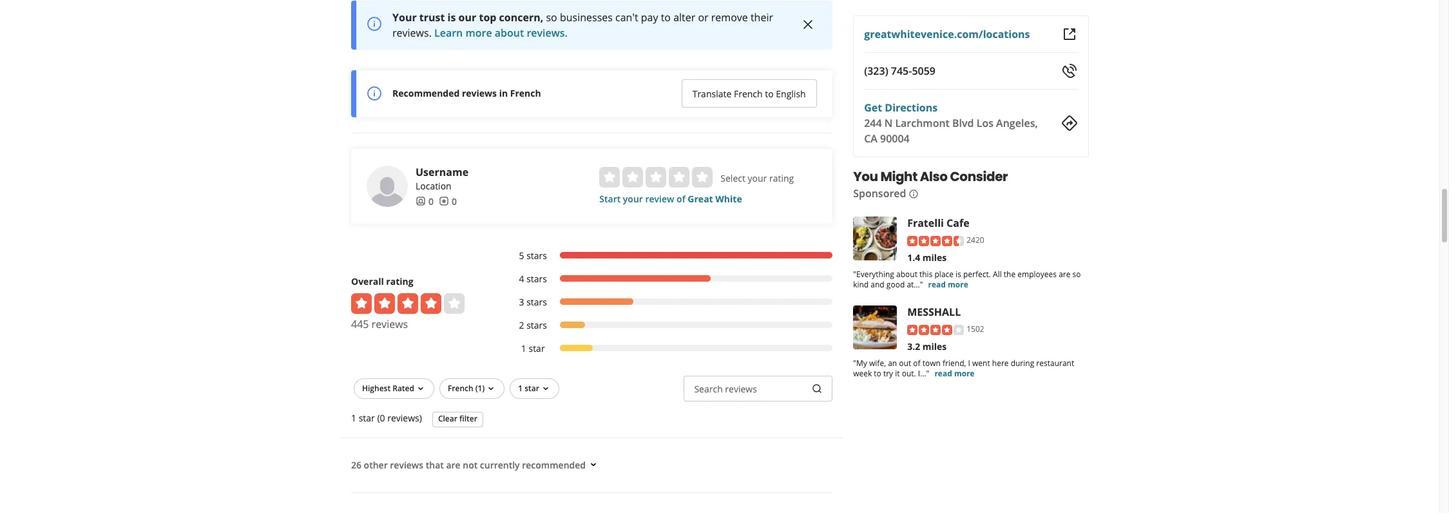 Task type: vqa. For each thing, say whether or not it's contained in the screenshot.
the bottom (1
no



Task type: locate. For each thing, give the bounding box(es) containing it.
star for '1 star' popup button
[[525, 383, 539, 394]]

24 phone v2 image
[[1062, 63, 1078, 79]]

0 vertical spatial are
[[1059, 269, 1071, 280]]

of left great
[[677, 192, 686, 205]]

miles for messhall
[[923, 340, 947, 352]]

1 horizontal spatial 4 star rating image
[[907, 325, 964, 335]]

0 vertical spatial of
[[677, 192, 686, 205]]

of inside recommended reviews element
[[677, 192, 686, 205]]

1 horizontal spatial to
[[765, 87, 774, 100]]

1 vertical spatial of
[[913, 357, 921, 368]]

2 vertical spatial 1
[[351, 412, 356, 424]]

2 24 info v2 image from the top
[[367, 86, 382, 101]]

1 horizontal spatial of
[[913, 357, 921, 368]]

3 stars from the top
[[527, 296, 547, 308]]

0 vertical spatial read more
[[928, 279, 968, 290]]

restaurant
[[1036, 357, 1074, 368]]

cafe
[[947, 216, 970, 230]]

of right out
[[913, 357, 921, 368]]

read more for messhall
[[935, 368, 975, 379]]

about inside info 'alert'
[[495, 25, 524, 40]]

search reviews
[[694, 383, 757, 395]]

5 stars
[[519, 249, 547, 261]]

fratelli cafe link
[[907, 216, 970, 230]]

info alert containing your trust is our top concern,
[[351, 0, 833, 49]]

read more link
[[928, 279, 968, 290], [935, 368, 975, 379]]

username location
[[416, 165, 469, 192]]

1 vertical spatial 1
[[518, 383, 523, 394]]

to left english
[[765, 87, 774, 100]]

rating element
[[600, 167, 713, 187]]

french right in
[[510, 87, 541, 99]]

90004
[[880, 131, 910, 146]]

top
[[479, 10, 497, 24]]

16 chevron down v2 image for rated
[[416, 384, 426, 394]]

your
[[393, 10, 417, 24]]

1 vertical spatial read more link
[[935, 368, 975, 379]]

244
[[864, 116, 882, 130]]

1 star inside popup button
[[518, 383, 539, 394]]

ca
[[864, 131, 878, 146]]

reviews for 445
[[372, 317, 408, 331]]

recommended reviews in french
[[393, 87, 541, 99]]

and
[[871, 279, 885, 290]]

  text field inside recommended reviews element
[[684, 375, 833, 401]]

1 info alert from the top
[[351, 0, 833, 49]]

0 vertical spatial 24 info v2 image
[[367, 16, 382, 32]]

0 vertical spatial star
[[529, 342, 545, 354]]

0 vertical spatial miles
[[923, 251, 947, 263]]

16 chevron down v2 image up find reviews useful? help others by sharing your experience. element
[[589, 460, 599, 470]]

0 inside reviews element
[[452, 195, 457, 207]]

star down the 2 stars
[[529, 342, 545, 354]]

1 vertical spatial 1 star
[[518, 383, 539, 394]]

stars right 5
[[527, 249, 547, 261]]

info alert containing recommended reviews in french
[[351, 70, 838, 117]]

24 info v2 image left 'recommended'
[[367, 86, 382, 101]]

messhall
[[907, 305, 961, 319]]

1 horizontal spatial rating
[[770, 172, 794, 184]]

None radio
[[600, 167, 620, 187], [646, 167, 667, 187], [600, 167, 620, 187], [646, 167, 667, 187]]

1 vertical spatial rating
[[386, 275, 414, 287]]

rated
[[393, 383, 414, 394]]

to
[[661, 10, 671, 24], [765, 87, 774, 100], [874, 368, 881, 379]]

to left try
[[874, 368, 881, 379]]

0 horizontal spatial rating
[[386, 275, 414, 287]]

directions
[[885, 101, 938, 115]]

0 horizontal spatial about
[[495, 25, 524, 40]]

your
[[748, 172, 767, 184], [623, 192, 643, 205]]

more for messhall
[[954, 368, 975, 379]]

2 horizontal spatial 16 chevron down v2 image
[[589, 460, 599, 470]]

your right start
[[623, 192, 643, 205]]

1 vertical spatial read
[[935, 368, 952, 379]]

angeles,
[[996, 116, 1038, 130]]

french (1)
[[448, 383, 485, 394]]

0 vertical spatial so
[[546, 10, 557, 24]]

concern,
[[499, 10, 544, 24]]

are left not
[[446, 459, 461, 471]]

0 horizontal spatial reviews.
[[393, 25, 432, 40]]

los
[[977, 116, 994, 130]]

rating right the select
[[770, 172, 794, 184]]

so inside "everything about this place is perfect. all the employees are so kind and good at…"
[[1073, 269, 1081, 280]]

0 vertical spatial more
[[466, 25, 492, 40]]

"my
[[853, 357, 867, 368]]

stars right 3
[[527, 296, 547, 308]]

0 horizontal spatial so
[[546, 10, 557, 24]]

out
[[899, 357, 911, 368]]

445 reviews
[[351, 317, 408, 331]]

translate french to english
[[693, 87, 806, 100]]

2 vertical spatial to
[[874, 368, 881, 379]]

more right the this
[[948, 279, 968, 290]]

0 horizontal spatial is
[[448, 10, 456, 24]]

  text field
[[684, 375, 833, 401]]

employees
[[1018, 269, 1057, 280]]

french right translate
[[734, 87, 763, 100]]

16 chevron down v2 image for (1)
[[486, 384, 496, 394]]

445
[[351, 317, 369, 331]]

0 vertical spatial is
[[448, 10, 456, 24]]

0 vertical spatial your
[[748, 172, 767, 184]]

1 stars from the top
[[527, 249, 547, 261]]

1 star down the 2 stars
[[521, 342, 545, 354]]

week
[[853, 368, 872, 379]]

None radio
[[623, 167, 644, 187], [669, 167, 690, 187], [692, 167, 713, 187], [623, 167, 644, 187], [669, 167, 690, 187], [692, 167, 713, 187]]

2 0 from the left
[[452, 195, 457, 207]]

also
[[920, 168, 948, 186]]

kind
[[853, 279, 869, 290]]

24 info v2 image
[[367, 16, 382, 32], [367, 86, 382, 101]]

2 horizontal spatial to
[[874, 368, 881, 379]]

0 horizontal spatial french
[[448, 383, 474, 394]]

24 info v2 image left "your"
[[367, 16, 382, 32]]

0 horizontal spatial 0
[[429, 195, 434, 207]]

to inside so businesses can't pay to alter or remove their reviews.
[[661, 10, 671, 24]]

reviews right search
[[725, 383, 757, 395]]

1 vertical spatial more
[[948, 279, 968, 290]]

so businesses can't pay to alter or remove their reviews.
[[393, 10, 773, 40]]

info alert
[[351, 0, 833, 49], [351, 70, 838, 117]]

1 horizontal spatial 0
[[452, 195, 457, 207]]

4 star rating image down messhall
[[907, 325, 964, 335]]

reviews)
[[388, 412, 422, 424]]

4 star rating image for 1502
[[907, 325, 964, 335]]

1 vertical spatial is
[[956, 269, 961, 280]]

alter
[[674, 10, 696, 24]]

your for select
[[748, 172, 767, 184]]

2 info alert from the top
[[351, 70, 838, 117]]

great
[[688, 192, 713, 205]]

is right place
[[956, 269, 961, 280]]

location
[[416, 180, 452, 192]]

1 down 2
[[521, 342, 527, 354]]

fratelli
[[907, 216, 944, 230]]

is inside info 'alert'
[[448, 10, 456, 24]]

2 miles from the top
[[923, 340, 947, 352]]

your for start
[[623, 192, 643, 205]]

4 star rating image down overall rating
[[351, 293, 465, 314]]

0 vertical spatial about
[[495, 25, 524, 40]]

0 vertical spatial read
[[928, 279, 946, 290]]

0 right 16 friends v2 image
[[429, 195, 434, 207]]

highest rated
[[362, 383, 414, 394]]

rating right overall
[[386, 275, 414, 287]]

read right at…"
[[928, 279, 946, 290]]

1 0 from the left
[[429, 195, 434, 207]]

the
[[1004, 269, 1016, 280]]

get
[[864, 101, 882, 115]]

at…"
[[907, 279, 923, 290]]

1 vertical spatial star
[[525, 383, 539, 394]]

reviews. down concern, at the left top of the page
[[527, 25, 568, 40]]

(323)
[[864, 64, 888, 78]]

0 horizontal spatial are
[[446, 459, 461, 471]]

friends element
[[416, 195, 434, 208]]

are right employees
[[1059, 269, 1071, 280]]

16 chevron down v2 image
[[541, 384, 551, 394]]

0 horizontal spatial of
[[677, 192, 686, 205]]

pay
[[641, 10, 658, 24]]

stars for 2 stars
[[527, 319, 547, 331]]

about down concern, at the left top of the page
[[495, 25, 524, 40]]

16 chevron down v2 image right rated
[[416, 384, 426, 394]]

1 vertical spatial info alert
[[351, 70, 838, 117]]

your right the select
[[748, 172, 767, 184]]

16 chevron down v2 image inside highest rated popup button
[[416, 384, 426, 394]]

might
[[880, 168, 917, 186]]

0 vertical spatial read more link
[[928, 279, 968, 290]]

16 chevron down v2 image inside the french (1) dropdown button
[[486, 384, 496, 394]]

1 left (0
[[351, 412, 356, 424]]

0
[[429, 195, 434, 207], [452, 195, 457, 207]]

is left our
[[448, 10, 456, 24]]

stars for 4 stars
[[527, 272, 547, 285]]

can't
[[616, 10, 639, 24]]

trust
[[420, 10, 445, 24]]

miles
[[923, 251, 947, 263], [923, 340, 947, 352]]

french inside dropdown button
[[448, 383, 474, 394]]

0 vertical spatial rating
[[770, 172, 794, 184]]

clear filter button
[[432, 412, 483, 427]]

1 vertical spatial about
[[896, 269, 918, 280]]

0 horizontal spatial 16 chevron down v2 image
[[416, 384, 426, 394]]

is inside "everything about this place is perfect. all the employees are so kind and good at…"
[[956, 269, 961, 280]]

filter reviews by 4 stars rating element
[[506, 272, 833, 285]]

26 other reviews that are not currently recommended
[[351, 459, 586, 471]]

1 horizontal spatial reviews.
[[527, 25, 568, 40]]

24 info v2 image for your trust is our top concern,
[[367, 16, 382, 32]]

1 for '1 star' popup button
[[518, 383, 523, 394]]

miles up town
[[923, 340, 947, 352]]

to inside "my wife, an out of town friend, i went here during restaurant week to try it out. i…"
[[874, 368, 881, 379]]

1 vertical spatial 4 star rating image
[[907, 325, 964, 335]]

1 vertical spatial are
[[446, 459, 461, 471]]

1 left 16 chevron down v2 image
[[518, 383, 523, 394]]

1 horizontal spatial so
[[1073, 269, 1081, 280]]

to right pay
[[661, 10, 671, 24]]

2 horizontal spatial french
[[734, 87, 763, 100]]

review
[[646, 192, 675, 205]]

their
[[751, 10, 773, 24]]

1 star left 16 chevron down v2 image
[[518, 383, 539, 394]]

0 horizontal spatial 4 star rating image
[[351, 293, 465, 314]]

4 stars from the top
[[527, 319, 547, 331]]

french left (1)
[[448, 383, 474, 394]]

about down 1.4
[[896, 269, 918, 280]]

0 horizontal spatial to
[[661, 10, 671, 24]]

remove
[[711, 10, 748, 24]]

reviews for recommended
[[462, 87, 497, 99]]

star inside popup button
[[525, 383, 539, 394]]

1 vertical spatial read more
[[935, 368, 975, 379]]

0 vertical spatial 1
[[521, 342, 527, 354]]

more down the top on the top left
[[466, 25, 492, 40]]

1 vertical spatial your
[[623, 192, 643, 205]]

stars right 2
[[527, 319, 547, 331]]

0 inside friends "element"
[[429, 195, 434, 207]]

1 horizontal spatial french
[[510, 87, 541, 99]]

0 vertical spatial info alert
[[351, 0, 833, 49]]

reviews. down "your"
[[393, 25, 432, 40]]

2 vertical spatial more
[[954, 368, 975, 379]]

0 horizontal spatial your
[[623, 192, 643, 205]]

0 vertical spatial 4 star rating image
[[351, 293, 465, 314]]

1 horizontal spatial 16 chevron down v2 image
[[486, 384, 496, 394]]

1 star for '1 star' popup button
[[518, 383, 539, 394]]

reviews.
[[393, 25, 432, 40], [527, 25, 568, 40]]

so right concern, at the left top of the page
[[546, 10, 557, 24]]

3 stars
[[519, 296, 547, 308]]

star left 16 chevron down v2 image
[[525, 383, 539, 394]]

out.
[[902, 368, 916, 379]]

1 vertical spatial miles
[[923, 340, 947, 352]]

1 24 info v2 image from the top
[[367, 16, 382, 32]]

clear filter
[[438, 413, 478, 424]]

miles down the 4.5 star rating "image"
[[923, 251, 947, 263]]

1 horizontal spatial about
[[896, 269, 918, 280]]

0 right the 16 review v2 icon
[[452, 195, 457, 207]]

reviews right '445'
[[372, 317, 408, 331]]

16 chevron down v2 image inside 26 other reviews that are not currently recommended link
[[589, 460, 599, 470]]

1 inside popup button
[[518, 383, 523, 394]]

consider
[[950, 168, 1008, 186]]

1 vertical spatial so
[[1073, 269, 1081, 280]]

4 stars
[[519, 272, 547, 285]]

try
[[883, 368, 893, 379]]

more right town
[[954, 368, 975, 379]]

16 friends v2 image
[[416, 196, 426, 206]]

star left (0
[[359, 412, 375, 424]]

select your rating
[[721, 172, 794, 184]]

not
[[463, 459, 478, 471]]

reviews left in
[[462, 87, 497, 99]]

(323) 745-5059
[[864, 64, 936, 78]]

2 stars from the top
[[527, 272, 547, 285]]

1 horizontal spatial are
[[1059, 269, 1071, 280]]

read right i…"
[[935, 368, 952, 379]]

read for fratelli cafe
[[928, 279, 946, 290]]

stars
[[527, 249, 547, 261], [527, 272, 547, 285], [527, 296, 547, 308], [527, 319, 547, 331]]

went
[[972, 357, 990, 368]]

are
[[1059, 269, 1071, 280], [446, 459, 461, 471]]

other
[[364, 459, 388, 471]]

1 horizontal spatial is
[[956, 269, 961, 280]]

0 vertical spatial 1 star
[[521, 342, 545, 354]]

stars right 4
[[527, 272, 547, 285]]

read
[[928, 279, 946, 290], [935, 368, 952, 379]]

16 chevron down v2 image
[[416, 384, 426, 394], [486, 384, 496, 394], [589, 460, 599, 470]]

4 star rating image
[[351, 293, 465, 314], [907, 325, 964, 335]]

1 vertical spatial to
[[765, 87, 774, 100]]

1 miles from the top
[[923, 251, 947, 263]]

0 vertical spatial to
[[661, 10, 671, 24]]

filter
[[460, 413, 478, 424]]

clear
[[438, 413, 458, 424]]

1 vertical spatial 24 info v2 image
[[367, 86, 382, 101]]

1 reviews. from the left
[[393, 25, 432, 40]]

24 external link v2 image
[[1062, 26, 1078, 42]]

16 chevron down v2 image right (1)
[[486, 384, 496, 394]]

so right employees
[[1073, 269, 1081, 280]]

1 horizontal spatial your
[[748, 172, 767, 184]]

get directions 244 n larchmont blvd los angeles, ca 90004
[[864, 101, 1038, 146]]

n
[[884, 116, 893, 130]]



Task type: describe. For each thing, give the bounding box(es) containing it.
2 stars
[[519, 319, 547, 331]]

1.4
[[907, 251, 920, 263]]

find reviews useful? help others by sharing your experience. element
[[351, 492, 833, 513]]

sponsored
[[853, 186, 906, 200]]

reviews element
[[439, 195, 457, 208]]

get directions link
[[864, 101, 938, 115]]

2420
[[967, 235, 984, 246]]

translate
[[693, 87, 732, 100]]

read more link for messhall
[[935, 368, 975, 379]]

3.2
[[907, 340, 920, 352]]

blvd
[[952, 116, 974, 130]]

start your review of great white
[[600, 192, 742, 205]]

here
[[992, 357, 1009, 368]]

to inside button
[[765, 87, 774, 100]]

4.5 star rating image
[[907, 236, 964, 246]]

2 vertical spatial star
[[359, 412, 375, 424]]

1502
[[967, 323, 984, 334]]

(1)
[[476, 383, 485, 394]]

1 star button
[[510, 378, 559, 399]]

3
[[519, 296, 524, 308]]

learn
[[434, 25, 463, 40]]

1 star for filter reviews by 1 star rating element
[[521, 342, 545, 354]]

4 star rating image for 445 reviews
[[351, 293, 465, 314]]

filter reviews by 5 stars rating element
[[506, 249, 833, 262]]

about inside "everything about this place is perfect. all the employees are so kind and good at…"
[[896, 269, 918, 280]]

3.2 miles
[[907, 340, 947, 352]]

5059
[[912, 64, 936, 78]]

search image
[[812, 383, 822, 394]]

this
[[920, 269, 933, 280]]

translate french to english button
[[682, 79, 817, 108]]

2
[[519, 319, 524, 331]]

or
[[698, 10, 709, 24]]

"everything
[[853, 269, 894, 280]]

2 reviews. from the left
[[527, 25, 568, 40]]

english
[[776, 87, 806, 100]]

overall
[[351, 275, 384, 287]]

stars for 3 stars
[[527, 296, 547, 308]]

"everything about this place is perfect. all the employees are so kind and good at…"
[[853, 269, 1081, 290]]

4
[[519, 272, 524, 285]]

our
[[459, 10, 477, 24]]

highest rated button
[[354, 378, 434, 399]]

1 star (0 reviews)
[[351, 412, 422, 424]]

read more for fratelli cafe
[[928, 279, 968, 290]]

you
[[853, 168, 878, 186]]

friend,
[[943, 357, 966, 368]]

are inside "everything about this place is perfect. all the employees are so kind and good at…"
[[1059, 269, 1071, 280]]

fratelli cafe image
[[853, 217, 897, 260]]

read more link for fratelli cafe
[[928, 279, 968, 290]]

overall rating
[[351, 275, 414, 287]]

wife,
[[869, 357, 886, 368]]

filter reviews by 1 star rating element
[[506, 342, 833, 355]]

white
[[716, 192, 742, 205]]

close image
[[800, 17, 816, 32]]

16 review v2 image
[[439, 196, 449, 206]]

in
[[499, 87, 508, 99]]

select
[[721, 172, 746, 184]]

reviews. inside so businesses can't pay to alter or remove their reviews.
[[393, 25, 432, 40]]

24 directions v2 image
[[1062, 115, 1078, 131]]

recommended
[[522, 459, 586, 471]]

(no rating) image
[[600, 167, 713, 187]]

stars for 5 stars
[[527, 249, 547, 261]]

your trust is our top concern,
[[393, 10, 544, 24]]

filter reviews by 2 stars rating element
[[506, 319, 833, 332]]

start
[[600, 192, 621, 205]]

it
[[895, 368, 900, 379]]

"my wife, an out of town friend, i went here during restaurant week to try it out. i…"
[[853, 357, 1074, 379]]

miles for fratelli cafe
[[923, 251, 947, 263]]

0 for reviews element
[[452, 195, 457, 207]]

5
[[519, 249, 524, 261]]

all
[[993, 269, 1002, 280]]

filter reviews by 3 stars rating element
[[506, 296, 833, 308]]

town
[[923, 357, 941, 368]]

so inside so businesses can't pay to alter or remove their reviews.
[[546, 10, 557, 24]]

learn more about reviews.
[[434, 25, 568, 40]]

1 for filter reviews by 1 star rating element
[[521, 342, 527, 354]]

during
[[1011, 357, 1034, 368]]

recommended
[[393, 87, 460, 99]]

highest
[[362, 383, 391, 394]]

24 info v2 image for recommended reviews in french
[[367, 86, 382, 101]]

an
[[888, 357, 897, 368]]

businesses
[[560, 10, 613, 24]]

reviews for search
[[725, 383, 757, 395]]

26
[[351, 459, 362, 471]]

reviews left that
[[390, 459, 424, 471]]

(0
[[377, 412, 385, 424]]

perfect.
[[963, 269, 991, 280]]

greatwhitevenice.com/locations link
[[864, 27, 1030, 41]]

larchmont
[[895, 116, 950, 130]]

i…"
[[918, 368, 929, 379]]

greatwhitevenice.com/locations
[[864, 27, 1030, 41]]

french inside button
[[734, 87, 763, 100]]

i
[[968, 357, 970, 368]]

are inside recommended reviews element
[[446, 459, 461, 471]]

messhall image
[[853, 305, 897, 349]]

of inside "my wife, an out of town friend, i went here during restaurant week to try it out. i…"
[[913, 357, 921, 368]]

0 for friends "element"
[[429, 195, 434, 207]]

photo of username image
[[367, 165, 408, 207]]

currently
[[480, 459, 520, 471]]

16 info v2 image
[[909, 189, 919, 199]]

star for filter reviews by 1 star rating element
[[529, 342, 545, 354]]

search
[[694, 383, 723, 395]]

french (1) button
[[440, 378, 505, 399]]

that
[[426, 459, 444, 471]]

username
[[416, 165, 469, 179]]

fratelli cafe
[[907, 216, 970, 230]]

more inside info 'alert'
[[466, 25, 492, 40]]

more for fratelli cafe
[[948, 279, 968, 290]]

read for messhall
[[935, 368, 952, 379]]

recommended reviews element
[[310, 0, 874, 472]]



